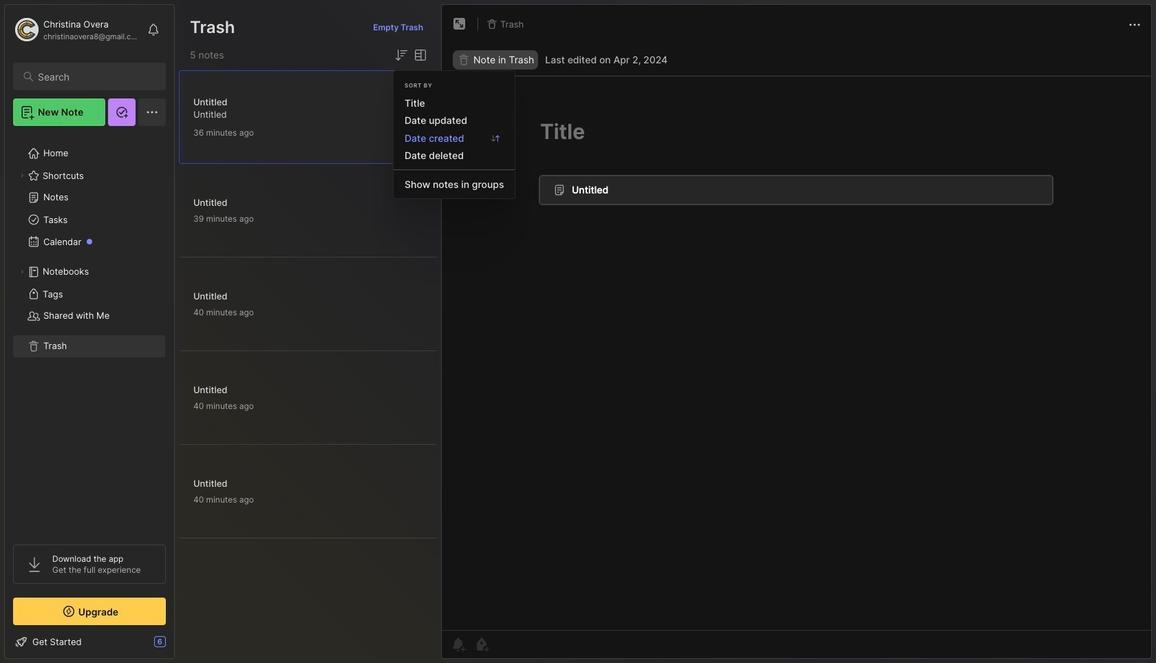 Task type: describe. For each thing, give the bounding box(es) containing it.
Note Editor text field
[[442, 76, 1152, 630]]

click to collapse image
[[174, 638, 184, 654]]

expand note image
[[452, 16, 468, 32]]

more actions image
[[1127, 16, 1144, 33]]

View options field
[[410, 47, 429, 63]]

expand notebooks image
[[18, 268, 26, 276]]

Search text field
[[38, 70, 154, 83]]

Account field
[[13, 16, 140, 43]]

Sort options field
[[393, 47, 410, 63]]

none search field inside main element
[[38, 68, 154, 85]]

More actions field
[[1127, 15, 1144, 33]]

add tag image
[[474, 636, 490, 653]]



Task type: locate. For each thing, give the bounding box(es) containing it.
main element
[[0, 0, 179, 663]]

None search field
[[38, 68, 154, 85]]

add a reminder image
[[450, 636, 467, 653]]

Help and Learning task checklist field
[[5, 631, 174, 653]]

tree
[[5, 134, 174, 532]]

tree inside main element
[[5, 134, 174, 532]]

note window element
[[441, 4, 1153, 662]]

dropdown list menu
[[394, 94, 515, 193]]



Task type: vqa. For each thing, say whether or not it's contained in the screenshot.
Upgrade
no



